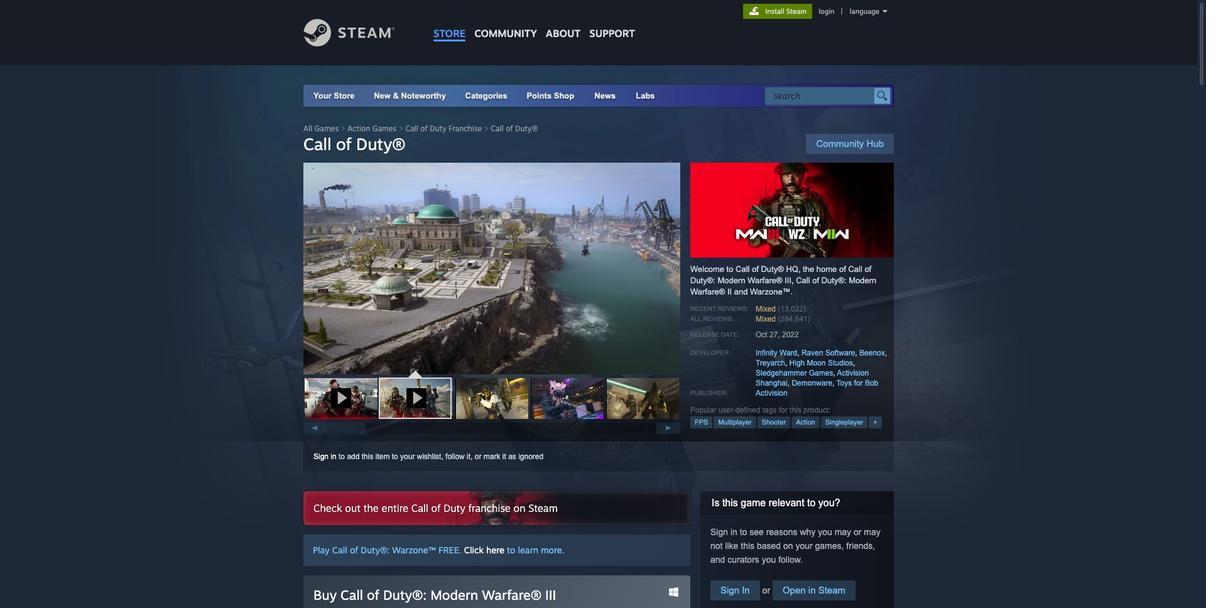 Task type: describe. For each thing, give the bounding box(es) containing it.
multiplayer
[[719, 419, 752, 426]]

2 may from the left
[[864, 527, 881, 537]]

community hub
[[817, 138, 884, 149]]

all for all games > action games > call of duty franchise > call of duty®
[[304, 124, 312, 133]]

more.
[[541, 545, 565, 556]]

2 horizontal spatial warfare®
[[748, 276, 783, 285]]

and inside welcome to call of duty® hq, the home of call of duty®: modern warfare® iii, call of duty®: modern warfare® ii and warzone™.
[[734, 287, 748, 297]]

free.
[[439, 545, 462, 556]]

activision shanghai link
[[756, 369, 869, 388]]

treyarch link
[[756, 359, 785, 368]]

it,
[[467, 452, 473, 461]]

call down all games link
[[304, 134, 332, 154]]

news
[[595, 91, 616, 101]]

news link
[[585, 85, 626, 107]]

open in steam
[[783, 585, 846, 596]]

infinity
[[756, 349, 778, 358]]

1 horizontal spatial or
[[760, 586, 773, 596]]

and inside sign in to see reasons why you may or may not like this based on your games, friends, and curators you follow.
[[711, 555, 725, 565]]

warzone™
[[392, 545, 436, 556]]

to right item
[[392, 452, 398, 461]]

user-
[[719, 406, 736, 415]]

duty®: left warzone™
[[361, 545, 390, 556]]

tags
[[763, 406, 777, 415]]

follow.
[[779, 555, 803, 565]]

mixed for mixed (284,641)
[[756, 315, 776, 324]]

community
[[817, 138, 864, 149]]

install steam
[[766, 7, 807, 16]]

toys
[[837, 379, 852, 388]]

3 > from the left
[[484, 124, 489, 133]]

in for sign in to see reasons why you may or may not like this based on your games, friends, and curators you follow.
[[731, 527, 738, 537]]

click here link
[[464, 545, 505, 556]]

play call of duty®: warzone™ free. click here to learn more.
[[313, 545, 565, 556]]

in for sign in to add this item to your wishlist, follow it, or mark it as ignored
[[331, 452, 337, 461]]

check out the entire call of duty franchise on steam link
[[304, 491, 691, 525]]

global menu navigation
[[429, 0, 640, 46]]

activision link
[[756, 389, 788, 398]]

buy
[[314, 587, 337, 603]]

iii
[[546, 587, 556, 603]]

store
[[334, 91, 355, 101]]

your store
[[314, 91, 355, 101]]

the inside welcome to call of duty® hq, the home of call of duty®: modern warfare® iii, call of duty®: modern warfare® ii and warzone™.
[[803, 265, 815, 274]]

0 vertical spatial action
[[348, 124, 370, 133]]

raven software link
[[802, 349, 855, 358]]

sign in to see reasons why you may or may not like this based on your games, friends, and curators you follow.
[[711, 527, 881, 565]]

as
[[508, 452, 516, 461]]

sign in to add this item to your wishlist, follow it, or mark it as ignored
[[314, 452, 544, 461]]

0 vertical spatial on
[[514, 502, 526, 515]]

it
[[503, 452, 506, 461]]

sign in
[[721, 585, 750, 596]]

0 vertical spatial duty
[[430, 124, 447, 133]]

0 horizontal spatial your
[[400, 452, 415, 461]]

community
[[475, 27, 537, 40]]

oct 27, 2022
[[756, 331, 799, 339]]

reviews: for mixed (13,022)
[[718, 305, 749, 312]]

why
[[800, 527, 816, 537]]

(284,641)
[[778, 315, 811, 324]]

1 horizontal spatial duty®
[[515, 124, 538, 133]]

store link
[[429, 0, 470, 46]]

0 horizontal spatial games
[[315, 124, 339, 133]]

ignored
[[519, 452, 544, 461]]

duty®: down home
[[822, 276, 847, 285]]

to left add
[[339, 452, 345, 461]]

call right entire
[[411, 502, 428, 515]]

open in steam link
[[773, 581, 856, 601]]

1 vertical spatial action
[[796, 419, 816, 426]]

call right welcome on the right top
[[736, 265, 750, 274]]

sign for sign in to add this item to your wishlist, follow it, or mark it as ignored
[[314, 452, 329, 461]]

sledgehammer games link
[[756, 369, 834, 378]]

to right the here
[[507, 545, 516, 556]]

software
[[826, 349, 855, 358]]

you?
[[819, 498, 841, 508]]

not
[[711, 541, 723, 551]]

publisher:
[[691, 390, 728, 397]]

shanghai
[[756, 379, 788, 388]]

shooter
[[762, 419, 786, 426]]

demonware
[[792, 379, 833, 388]]

categories link
[[465, 91, 508, 101]]

call right home
[[849, 265, 863, 274]]

language
[[850, 7, 880, 16]]

sign in link
[[314, 452, 337, 461]]

franchise
[[469, 502, 511, 515]]

reviews: for mixed (284,641)
[[703, 315, 734, 322]]

mark
[[484, 452, 501, 461]]

to left "you?" on the bottom of the page
[[808, 498, 816, 508]]

activision shanghai
[[756, 369, 869, 388]]

community link
[[470, 0, 542, 46]]

, left beenox link
[[855, 349, 858, 358]]

recent reviews:
[[691, 305, 749, 312]]

release date:
[[691, 331, 739, 338]]

high moon studios link
[[790, 359, 853, 368]]

login link
[[817, 7, 837, 16]]

curators
[[728, 555, 760, 565]]

support link
[[585, 0, 640, 43]]

1 may from the left
[[835, 527, 852, 537]]

0 horizontal spatial the
[[364, 502, 379, 515]]

home
[[817, 265, 837, 274]]

this inside sign in to see reasons why you may or may not like this based on your games, friends, and curators you follow.
[[741, 541, 755, 551]]

shooter link
[[758, 417, 791, 429]]

product:
[[804, 406, 831, 415]]

categories
[[465, 91, 508, 101]]

follow
[[446, 452, 465, 461]]

raven
[[802, 349, 824, 358]]

iii,
[[785, 276, 794, 285]]

activision for the 'activision' "link" in the right bottom of the page
[[756, 389, 788, 398]]

1 vertical spatial duty
[[444, 502, 466, 515]]

account menu navigation
[[744, 4, 894, 19]]

is
[[712, 498, 720, 508]]

activision for activision shanghai
[[837, 369, 869, 378]]

labs link
[[626, 85, 665, 107]]

about
[[546, 27, 581, 40]]

this right is
[[723, 498, 738, 508]]

games inside infinity ward , raven software , beenox , treyarch , high moon studios , sledgehammer games ,
[[809, 369, 834, 378]]

is this game relevant to you?
[[712, 498, 841, 508]]

&
[[393, 91, 399, 101]]

call right iii,
[[796, 276, 810, 285]]

toys for bob link
[[837, 379, 879, 388]]

, up high
[[798, 349, 800, 358]]



Task type: vqa. For each thing, say whether or not it's contained in the screenshot.
the bottommost Free
no



Task type: locate. For each thing, give the bounding box(es) containing it.
popular
[[691, 406, 717, 415]]

like
[[725, 541, 739, 551]]

you down based on the bottom of page
[[762, 555, 776, 565]]

in left add
[[331, 452, 337, 461]]

1 vertical spatial or
[[854, 527, 862, 537]]

None search field
[[765, 87, 892, 105]]

1 vertical spatial for
[[779, 406, 788, 415]]

fps
[[695, 419, 708, 426]]

call right franchise
[[491, 124, 504, 133]]

action down product:
[[796, 419, 816, 426]]

duty®:
[[691, 276, 716, 285], [822, 276, 847, 285], [361, 545, 390, 556], [383, 587, 427, 603]]

0 horizontal spatial or
[[475, 452, 482, 461]]

1 vertical spatial and
[[711, 555, 725, 565]]

0 horizontal spatial and
[[711, 555, 725, 565]]

action link
[[792, 417, 820, 429]]

> right franchise
[[484, 124, 489, 133]]

warfare® left iii
[[482, 587, 542, 603]]

welcome to call of duty® hq, the home of call of duty®: modern warfare® iii, call of duty®: modern warfare® ii and warzone™.
[[691, 265, 877, 297]]

login
[[819, 7, 835, 16]]

link to the steam homepage image
[[304, 19, 414, 47]]

entire
[[382, 502, 409, 515]]

1 mixed from the top
[[756, 305, 776, 314]]

oct
[[756, 331, 768, 339]]

to
[[727, 265, 734, 274], [339, 452, 345, 461], [392, 452, 398, 461], [808, 498, 816, 508], [740, 527, 747, 537], [507, 545, 516, 556]]

the right out at left bottom
[[364, 502, 379, 515]]

reviews: down 'ii'
[[718, 305, 749, 312]]

popular user-defined tags for this product:
[[691, 406, 831, 415]]

support
[[590, 27, 635, 40]]

1 vertical spatial steam
[[529, 502, 558, 515]]

1 vertical spatial activision
[[756, 389, 788, 398]]

0 horizontal spatial for
[[779, 406, 788, 415]]

all games link
[[304, 124, 339, 133]]

your
[[314, 91, 332, 101]]

modern
[[718, 276, 746, 285], [849, 276, 877, 285], [431, 587, 478, 603]]

in up like
[[731, 527, 738, 537]]

all
[[304, 124, 312, 133], [691, 315, 702, 322]]

0 vertical spatial reviews:
[[718, 305, 749, 312]]

in
[[742, 585, 750, 596]]

this right add
[[362, 452, 374, 461]]

or right in
[[760, 586, 773, 596]]

0 horizontal spatial in
[[331, 452, 337, 461]]

games down 'high moon studios' link
[[809, 369, 834, 378]]

duty® left hq,
[[761, 265, 784, 274]]

1 horizontal spatial >
[[399, 124, 403, 133]]

, down ward at right
[[785, 359, 788, 368]]

1 vertical spatial in
[[731, 527, 738, 537]]

1 horizontal spatial on
[[784, 541, 793, 551]]

multiplayer link
[[714, 417, 756, 429]]

0 vertical spatial the
[[803, 265, 815, 274]]

sign left in
[[721, 585, 740, 596]]

0 vertical spatial warfare®
[[748, 276, 783, 285]]

games down new
[[373, 124, 397, 133]]

, down software
[[853, 359, 855, 368]]

call down new & noteworthy
[[406, 124, 418, 133]]

duty left franchise
[[430, 124, 447, 133]]

action up the call of duty®
[[348, 124, 370, 133]]

2 mixed from the top
[[756, 315, 776, 324]]

, right software
[[885, 349, 887, 358]]

, down sledgehammer games link
[[788, 379, 790, 388]]

0 vertical spatial you
[[818, 527, 833, 537]]

moon
[[807, 359, 826, 368]]

or right it, at the bottom left of page
[[475, 452, 482, 461]]

call of duty franchise link
[[406, 124, 482, 133]]

2 horizontal spatial >
[[484, 124, 489, 133]]

0 horizontal spatial duty®
[[356, 134, 406, 154]]

1 horizontal spatial in
[[731, 527, 738, 537]]

activision
[[837, 369, 869, 378], [756, 389, 788, 398]]

to left see
[[740, 527, 747, 537]]

1 horizontal spatial action
[[796, 419, 816, 426]]

in right open
[[809, 585, 816, 596]]

to inside sign in to see reasons why you may or may not like this based on your games, friends, and curators you follow.
[[740, 527, 747, 537]]

add
[[347, 452, 360, 461]]

2 vertical spatial in
[[809, 585, 816, 596]]

2 horizontal spatial or
[[854, 527, 862, 537]]

2 vertical spatial duty®
[[761, 265, 784, 274]]

0 vertical spatial for
[[854, 379, 863, 388]]

beenox
[[860, 349, 885, 358]]

for
[[854, 379, 863, 388], [779, 406, 788, 415]]

steam right open
[[819, 585, 846, 596]]

2 vertical spatial or
[[760, 586, 773, 596]]

0 horizontal spatial action
[[348, 124, 370, 133]]

steam inside account menu navigation
[[787, 7, 807, 16]]

0 horizontal spatial you
[[762, 555, 776, 565]]

on
[[514, 502, 526, 515], [784, 541, 793, 551]]

or inside sign in to see reasons why you may or may not like this based on your games, friends, and curators you follow.
[[854, 527, 862, 537]]

warfare®
[[748, 276, 783, 285], [691, 287, 725, 297], [482, 587, 542, 603]]

this up the action link
[[790, 406, 802, 415]]

hq,
[[786, 265, 801, 274]]

and down not
[[711, 555, 725, 565]]

mixed (284,641)
[[756, 315, 811, 324]]

0 vertical spatial duty®
[[515, 124, 538, 133]]

defined
[[736, 406, 761, 415]]

duty® down points
[[515, 124, 538, 133]]

2 vertical spatial steam
[[819, 585, 846, 596]]

duty® inside welcome to call of duty® hq, the home of call of duty®: modern warfare® iii, call of duty®: modern warfare® ii and warzone™.
[[761, 265, 784, 274]]

all for all reviews:
[[691, 315, 702, 322]]

0 vertical spatial and
[[734, 287, 748, 297]]

1 horizontal spatial steam
[[787, 7, 807, 16]]

item
[[376, 452, 390, 461]]

1 vertical spatial all
[[691, 315, 702, 322]]

2 horizontal spatial duty®
[[761, 265, 784, 274]]

new & noteworthy link
[[374, 91, 446, 101]]

recent
[[691, 305, 716, 312]]

community hub link
[[807, 134, 894, 154]]

0 vertical spatial steam
[[787, 7, 807, 16]]

0 horizontal spatial activision
[[756, 389, 788, 398]]

warfare® up warzone™.
[[748, 276, 783, 285]]

demonware link
[[792, 379, 833, 388]]

0 horizontal spatial steam
[[529, 502, 558, 515]]

check
[[314, 502, 342, 515]]

, up the , demonware , toys for bob
[[834, 369, 836, 378]]

sign
[[314, 452, 329, 461], [711, 527, 728, 537], [721, 585, 740, 596]]

games up the call of duty®
[[315, 124, 339, 133]]

developer:
[[691, 349, 731, 356]]

sign in link
[[711, 581, 760, 601]]

1 horizontal spatial you
[[818, 527, 833, 537]]

0 vertical spatial sign
[[314, 452, 329, 461]]

click
[[464, 545, 484, 556]]

sign for sign in
[[721, 585, 740, 596]]

on inside sign in to see reasons why you may or may not like this based on your games, friends, and curators you follow.
[[784, 541, 793, 551]]

games,
[[815, 541, 844, 551]]

1 horizontal spatial may
[[864, 527, 881, 537]]

(13,022)
[[778, 305, 806, 314]]

welcome
[[691, 265, 725, 274]]

duty®: down warzone™
[[383, 587, 427, 603]]

you
[[818, 527, 833, 537], [762, 555, 776, 565]]

0 horizontal spatial warfare®
[[482, 587, 542, 603]]

1 horizontal spatial games
[[373, 124, 397, 133]]

1 horizontal spatial modern
[[718, 276, 746, 285]]

to inside welcome to call of duty® hq, the home of call of duty®: modern warfare® iii, call of duty®: modern warfare® ii and warzone™.
[[727, 265, 734, 274]]

action games link
[[348, 124, 397, 133]]

2 horizontal spatial games
[[809, 369, 834, 378]]

0 horizontal spatial modern
[[431, 587, 478, 603]]

2 > from the left
[[399, 124, 403, 133]]

reviews: down recent reviews:
[[703, 315, 734, 322]]

singleplayer link
[[821, 417, 868, 429]]

, left toys
[[833, 379, 835, 388]]

mixed up oct
[[756, 315, 776, 324]]

1 horizontal spatial and
[[734, 287, 748, 297]]

0 vertical spatial in
[[331, 452, 337, 461]]

your left wishlist,
[[400, 452, 415, 461]]

1 vertical spatial mixed
[[756, 315, 776, 324]]

learn
[[518, 545, 539, 556]]

activision down shanghai
[[756, 389, 788, 398]]

out
[[345, 502, 361, 515]]

or up friends,
[[854, 527, 862, 537]]

store
[[434, 27, 466, 40]]

1 vertical spatial reviews:
[[703, 315, 734, 322]]

> up the call of duty®
[[341, 124, 345, 133]]

0 horizontal spatial on
[[514, 502, 526, 515]]

> right action games link
[[399, 124, 403, 133]]

for left bob
[[854, 379, 863, 388]]

0 vertical spatial all
[[304, 124, 312, 133]]

ward
[[780, 349, 798, 358]]

call right buy
[[341, 587, 363, 603]]

1 horizontal spatial warfare®
[[691, 287, 725, 297]]

0 vertical spatial mixed
[[756, 305, 776, 314]]

date:
[[721, 331, 739, 338]]

search search field
[[774, 88, 872, 104]]

2 horizontal spatial steam
[[819, 585, 846, 596]]

call right play at left
[[332, 545, 347, 556]]

2 vertical spatial sign
[[721, 585, 740, 596]]

may up games,
[[835, 527, 852, 537]]

to right welcome on the right top
[[727, 265, 734, 274]]

the right hq,
[[803, 265, 815, 274]]

1 horizontal spatial all
[[691, 315, 702, 322]]

duty® down action games link
[[356, 134, 406, 154]]

1 vertical spatial your
[[796, 541, 813, 551]]

1 horizontal spatial activision
[[837, 369, 869, 378]]

open
[[783, 585, 806, 596]]

the
[[803, 265, 815, 274], [364, 502, 379, 515]]

bob
[[865, 379, 879, 388]]

1 > from the left
[[341, 124, 345, 133]]

franchise
[[449, 124, 482, 133]]

in for open in steam
[[809, 585, 816, 596]]

mixed down warzone™.
[[756, 305, 776, 314]]

0 horizontal spatial all
[[304, 124, 312, 133]]

and right 'ii'
[[734, 287, 748, 297]]

on right the franchise at the bottom of the page
[[514, 502, 526, 515]]

1 vertical spatial warfare®
[[691, 287, 725, 297]]

of
[[421, 124, 428, 133], [506, 124, 513, 133], [336, 134, 352, 154], [752, 265, 759, 274], [840, 265, 846, 274], [865, 265, 872, 274], [813, 276, 820, 285], [431, 502, 441, 515], [350, 545, 358, 556], [367, 587, 380, 603]]

sign left add
[[314, 452, 329, 461]]

activision inside "activision shanghai"
[[837, 369, 869, 378]]

1 vertical spatial sign
[[711, 527, 728, 537]]

mixed for mixed (13,022)
[[756, 305, 776, 314]]

1 horizontal spatial your
[[796, 541, 813, 551]]

0 horizontal spatial may
[[835, 527, 852, 537]]

sign up not
[[711, 527, 728, 537]]

play
[[313, 545, 330, 556]]

0 vertical spatial activision
[[837, 369, 869, 378]]

your inside sign in to see reasons why you may or may not like this based on your games, friends, and curators you follow.
[[796, 541, 813, 551]]

games
[[315, 124, 339, 133], [373, 124, 397, 133], [809, 369, 834, 378]]

wishlist,
[[417, 452, 444, 461]]

friends,
[[847, 541, 876, 551]]

warfare® up recent
[[691, 287, 725, 297]]

studios
[[828, 359, 853, 368]]

1 vertical spatial duty®
[[356, 134, 406, 154]]

1 vertical spatial the
[[364, 502, 379, 515]]

duty®: down welcome on the right top
[[691, 276, 716, 285]]

your down why
[[796, 541, 813, 551]]

0 horizontal spatial >
[[341, 124, 345, 133]]

0 vertical spatial your
[[400, 452, 415, 461]]

for for tags
[[779, 406, 788, 415]]

see
[[750, 527, 764, 537]]

0 vertical spatial or
[[475, 452, 482, 461]]

infinity ward , raven software , beenox , treyarch , high moon studios , sledgehammer games ,
[[756, 349, 887, 378]]

steam up more.
[[529, 502, 558, 515]]

2 horizontal spatial in
[[809, 585, 816, 596]]

relevant
[[769, 498, 805, 508]]

sign inside sign in to see reasons why you may or may not like this based on your games, friends, and curators you follow.
[[711, 527, 728, 537]]

2 horizontal spatial modern
[[849, 276, 877, 285]]

for for toys
[[854, 379, 863, 388]]

your
[[400, 452, 415, 461], [796, 541, 813, 551]]

1 horizontal spatial the
[[803, 265, 815, 274]]

mixed (13,022)
[[756, 305, 806, 314]]

duty®
[[515, 124, 538, 133], [356, 134, 406, 154], [761, 265, 784, 274]]

2 vertical spatial warfare®
[[482, 587, 542, 603]]

steam right install
[[787, 7, 807, 16]]

release
[[691, 331, 720, 338]]

1 vertical spatial on
[[784, 541, 793, 551]]

this up curators on the bottom right of page
[[741, 541, 755, 551]]

sledgehammer
[[756, 369, 807, 378]]

1 horizontal spatial for
[[854, 379, 863, 388]]

for right tags
[[779, 406, 788, 415]]

activision up toys for bob link
[[837, 369, 869, 378]]

in inside sign in to see reasons why you may or may not like this based on your games, friends, and curators you follow.
[[731, 527, 738, 537]]

new & noteworthy
[[374, 91, 446, 101]]

may up friends,
[[864, 527, 881, 537]]

sign for sign in to see reasons why you may or may not like this based on your games, friends, and curators you follow.
[[711, 527, 728, 537]]

new
[[374, 91, 391, 101]]

1 vertical spatial you
[[762, 555, 776, 565]]

hub
[[867, 138, 884, 149]]

call of duty®
[[304, 134, 406, 154]]

points shop link
[[517, 85, 585, 107]]

on up "follow."
[[784, 541, 793, 551]]

duty left the franchise at the bottom of the page
[[444, 502, 466, 515]]

about link
[[542, 0, 585, 43]]

you up games,
[[818, 527, 833, 537]]



